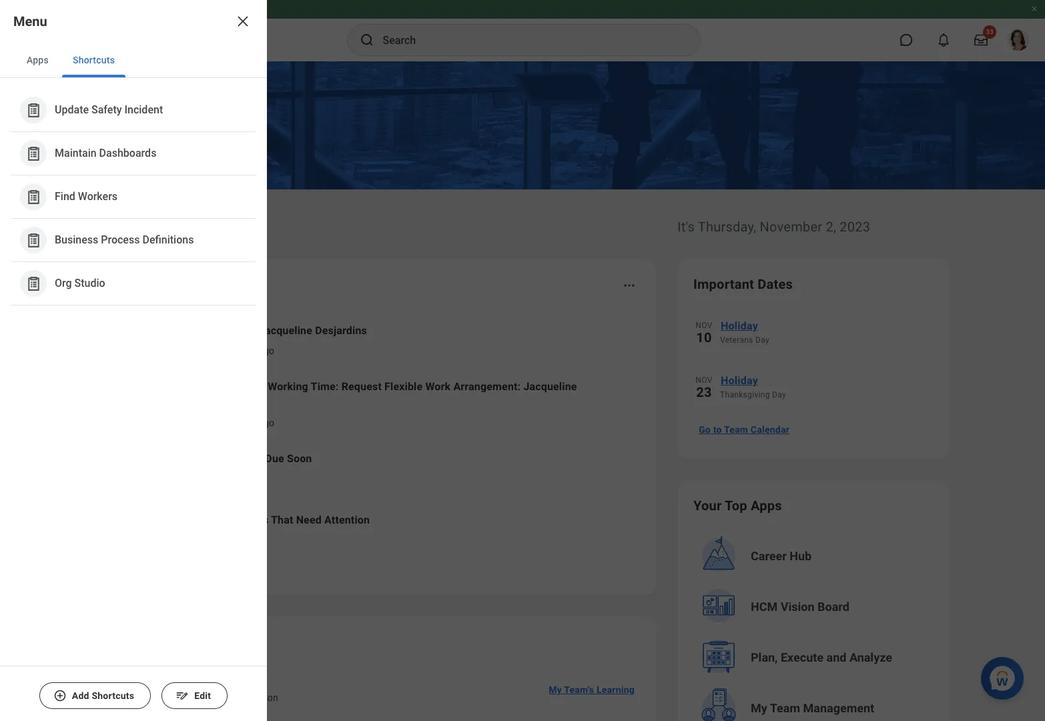 Task type: describe. For each thing, give the bounding box(es) containing it.
nov for 23
[[696, 376, 713, 385]]

tasks for add
[[188, 346, 213, 357]]

process
[[101, 234, 140, 247]]

dashboards
[[99, 147, 156, 160]]

thursday,
[[698, 219, 757, 235]]

soon inside beth liu required learning due soon
[[256, 693, 278, 704]]

my for my tasks - 9 day(s) ago
[[173, 418, 186, 429]]

holiday for 23
[[721, 375, 758, 387]]

arrangement:
[[454, 381, 521, 393]]

add shortcuts button
[[39, 683, 151, 710]]

clipboard image for org studio
[[25, 275, 42, 292]]

required inside required learning due soon button
[[173, 453, 217, 465]]

apps inside "button"
[[27, 55, 49, 65]]

close environment banner image
[[1031, 5, 1039, 13]]

update safety incident
[[55, 104, 163, 116]]

1 vertical spatial shortcuts
[[92, 691, 134, 702]]

org
[[55, 277, 72, 290]]

due inside beth liu required learning due soon
[[237, 693, 254, 704]]

holiday button for 10
[[720, 318, 934, 335]]

0 vertical spatial jacqueline
[[259, 324, 312, 337]]

dates
[[758, 276, 793, 292]]

clipboard image for business process definitions
[[25, 232, 42, 249]]

6
[[221, 346, 227, 357]]

hcm vision board
[[751, 600, 850, 614]]

update for update safety incident
[[55, 104, 89, 116]]

you
[[173, 514, 192, 527]]

career hub
[[751, 549, 812, 564]]

top
[[725, 498, 748, 514]]

business process definitions link
[[13, 222, 254, 259]]

my team management button
[[695, 685, 935, 722]]

my for my tasks - 6 day(s) ago
[[173, 346, 186, 357]]

learning inside "button"
[[597, 685, 635, 696]]

hcm vision board button
[[695, 584, 935, 632]]

you have expenses that need attention
[[173, 514, 370, 527]]

learning inside beth liu required learning due soon
[[197, 693, 235, 704]]

maintain dashboards
[[55, 147, 156, 160]]

career
[[751, 549, 787, 564]]

my tasks - 9 day(s) ago
[[173, 418, 275, 429]]

nov 10
[[696, 321, 713, 346]]

soon inside required learning due soon button
[[287, 453, 312, 465]]

notifications large image
[[937, 33, 951, 47]]

maintain
[[55, 147, 97, 160]]

definitions
[[143, 234, 194, 247]]

nov for 10
[[696, 321, 713, 330]]

add for add shortcuts
[[72, 691, 89, 702]]

day for 23
[[773, 391, 787, 400]]

tab list containing apps
[[0, 43, 267, 78]]

list containing update safety incident
[[0, 78, 267, 316]]

9
[[221, 418, 227, 429]]

desjardins
[[315, 324, 367, 337]]

my team management
[[751, 702, 875, 716]]

november
[[760, 219, 823, 235]]

profile logan mcneil element
[[1000, 25, 1038, 55]]

inbox large image
[[975, 33, 988, 47]]

plus circle image
[[53, 690, 67, 703]]

update safety incident link
[[13, 91, 254, 129]]

team inside button
[[724, 425, 749, 435]]

update employee's working time: request flexible work arrangement: jacqueline
[[173, 381, 577, 393]]

hcm
[[751, 600, 778, 614]]

flexible
[[385, 381, 423, 393]]

tasks for update
[[188, 418, 213, 429]]

execute
[[781, 651, 824, 665]]

ago for jacqueline
[[258, 346, 275, 357]]

beth
[[157, 677, 180, 690]]

it's thursday, november 2, 2023
[[678, 219, 871, 235]]

holiday thanksgiving day
[[720, 375, 787, 400]]

liu
[[183, 677, 198, 690]]

holiday veterans day
[[720, 320, 770, 345]]

add vaccination: jacqueline desjardins
[[173, 324, 367, 337]]

required learning due soon button
[[111, 441, 640, 494]]

and
[[827, 651, 847, 665]]

edit
[[194, 691, 211, 702]]

important dates element
[[694, 310, 934, 414]]

find workers link
[[13, 178, 254, 216]]

beth liu required learning due soon
[[157, 677, 278, 704]]

team's
[[564, 685, 594, 696]]

career hub button
[[695, 533, 935, 581]]

holiday button for 23
[[720, 373, 934, 390]]

board
[[818, 600, 850, 614]]

required learning due soon
[[173, 453, 312, 465]]

hello
[[95, 212, 146, 237]]

business process definitions
[[55, 234, 194, 247]]

incident
[[125, 104, 163, 116]]

go
[[699, 425, 711, 435]]



Task type: vqa. For each thing, say whether or not it's contained in the screenshot.
Ava
no



Task type: locate. For each thing, give the bounding box(es) containing it.
0 horizontal spatial apps
[[27, 55, 49, 65]]

1 vertical spatial holiday
[[721, 375, 758, 387]]

0 vertical spatial apps
[[27, 55, 49, 65]]

important dates
[[694, 276, 793, 292]]

due right edit
[[237, 693, 254, 704]]

hello there main content
[[0, 61, 1046, 722]]

banner
[[0, 0, 1046, 61]]

jacqueline
[[259, 324, 312, 337], [524, 381, 577, 393]]

clipboard image left org in the top left of the page
[[25, 275, 42, 292]]

1 vertical spatial jacqueline
[[524, 381, 577, 393]]

1 vertical spatial nov
[[696, 376, 713, 385]]

team inside button
[[770, 702, 801, 716]]

1 vertical spatial ago
[[258, 418, 275, 429]]

tasks left 6
[[188, 346, 213, 357]]

- for employee's
[[216, 418, 219, 429]]

2 day(s) from the top
[[229, 418, 256, 429]]

0 vertical spatial due
[[265, 453, 284, 465]]

- for vaccination:
[[216, 346, 219, 357]]

my team's learning button
[[544, 677, 640, 704]]

0 horizontal spatial team
[[724, 425, 749, 435]]

1 horizontal spatial add
[[173, 324, 192, 337]]

analyze
[[850, 651, 893, 665]]

go to team calendar
[[699, 425, 790, 435]]

0 vertical spatial shortcuts
[[73, 55, 115, 65]]

veterans
[[720, 336, 754, 345]]

add inside button
[[72, 691, 89, 702]]

0 vertical spatial holiday button
[[720, 318, 934, 335]]

clipboard image
[[25, 145, 42, 162], [25, 189, 42, 205], [25, 275, 42, 292]]

1 vertical spatial add
[[72, 691, 89, 702]]

0 horizontal spatial due
[[237, 693, 254, 704]]

0 vertical spatial holiday
[[721, 320, 758, 332]]

important
[[694, 276, 755, 292]]

org studio
[[55, 277, 105, 290]]

day(s) for employee's
[[229, 418, 256, 429]]

day(s) for vaccination:
[[229, 346, 256, 357]]

1 clipboard image from the top
[[25, 145, 42, 162]]

clipboard image for update safety incident
[[25, 102, 42, 119]]

my team's learning
[[549, 685, 635, 696]]

1 vertical spatial clipboard image
[[25, 232, 42, 249]]

my tasks - 6 day(s) ago
[[173, 346, 275, 357]]

1 horizontal spatial due
[[265, 453, 284, 465]]

search image
[[359, 32, 375, 48]]

global navigation dialog
[[0, 0, 267, 722]]

day(s) right 6
[[229, 346, 256, 357]]

edit button
[[162, 683, 228, 710]]

vision
[[781, 600, 815, 614]]

clipboard image left business at the left of the page
[[25, 232, 42, 249]]

1 day(s) from the top
[[229, 346, 256, 357]]

holiday
[[721, 320, 758, 332], [721, 375, 758, 387]]

day inside the holiday thanksgiving day
[[773, 391, 787, 400]]

my inside "button"
[[549, 685, 562, 696]]

nov 23
[[696, 376, 713, 401]]

required down beth liu button
[[157, 693, 195, 704]]

text edit image
[[176, 690, 189, 703]]

shortcuts up safety
[[73, 55, 115, 65]]

time:
[[311, 381, 339, 393]]

day right thanksgiving
[[773, 391, 787, 400]]

0 vertical spatial add
[[173, 324, 192, 337]]

2023
[[840, 219, 871, 235]]

plan, execute and analyze
[[751, 651, 893, 665]]

x image
[[235, 13, 251, 29]]

attention
[[324, 514, 370, 527]]

update for update employee's working time: request flexible work arrangement: jacqueline
[[173, 381, 208, 393]]

soon right edit
[[256, 693, 278, 704]]

add inside awaiting your action list
[[173, 324, 192, 337]]

apps button
[[16, 43, 59, 77]]

due
[[265, 453, 284, 465], [237, 693, 254, 704]]

ago down working on the bottom of the page
[[258, 418, 275, 429]]

1 vertical spatial day
[[773, 391, 787, 400]]

learning inside button
[[220, 453, 263, 465]]

thanksgiving
[[720, 391, 770, 400]]

apps
[[27, 55, 49, 65], [751, 498, 782, 514]]

hello there
[[95, 212, 208, 237]]

2 vertical spatial clipboard image
[[25, 275, 42, 292]]

work
[[426, 381, 451, 393]]

0 vertical spatial -
[[216, 346, 219, 357]]

due inside required learning due soon button
[[265, 453, 284, 465]]

update inside global navigation dialog
[[55, 104, 89, 116]]

employee's
[[211, 381, 265, 393]]

your
[[694, 498, 722, 514]]

update left employee's
[[173, 381, 208, 393]]

0 vertical spatial soon
[[287, 453, 312, 465]]

update inside awaiting your action list
[[173, 381, 208, 393]]

ago for working
[[258, 418, 275, 429]]

my inside button
[[751, 702, 768, 716]]

safety
[[91, 104, 122, 116]]

nov down 10
[[696, 376, 713, 385]]

due up you have expenses that need attention
[[265, 453, 284, 465]]

holiday for 10
[[721, 320, 758, 332]]

2 clipboard image from the top
[[25, 189, 42, 205]]

1 horizontal spatial update
[[173, 381, 208, 393]]

awaiting your action list
[[111, 312, 640, 547]]

3 clipboard image from the top
[[25, 275, 42, 292]]

jacqueline right 'arrangement:'
[[524, 381, 577, 393]]

0 horizontal spatial update
[[55, 104, 89, 116]]

to
[[713, 425, 722, 435]]

clipboard image
[[25, 102, 42, 119], [25, 232, 42, 249]]

my left team's
[[549, 685, 562, 696]]

1 vertical spatial holiday button
[[720, 373, 934, 390]]

there
[[151, 212, 208, 237]]

nov
[[696, 321, 713, 330], [696, 376, 713, 385]]

day(s)
[[229, 346, 256, 357], [229, 418, 256, 429]]

0 horizontal spatial add
[[72, 691, 89, 702]]

clipboard image inside business process definitions link
[[25, 232, 42, 249]]

plan,
[[751, 651, 778, 665]]

holiday inside holiday veterans day
[[721, 320, 758, 332]]

1 horizontal spatial apps
[[751, 498, 782, 514]]

shortcuts right plus circle icon
[[92, 691, 134, 702]]

day right the veterans
[[756, 336, 770, 345]]

1 vertical spatial clipboard image
[[25, 189, 42, 205]]

soon
[[287, 453, 312, 465], [256, 693, 278, 704]]

required inside beth liu required learning due soon
[[157, 693, 195, 704]]

need
[[296, 514, 322, 527]]

-
[[216, 346, 219, 357], [216, 418, 219, 429]]

shortcuts
[[73, 55, 115, 65], [92, 691, 134, 702]]

my down plan,
[[751, 702, 768, 716]]

holiday up the veterans
[[721, 320, 758, 332]]

your top apps
[[694, 498, 782, 514]]

list
[[0, 78, 267, 316]]

day for 10
[[756, 336, 770, 345]]

1 tasks from the top
[[188, 346, 213, 357]]

- left 9
[[216, 418, 219, 429]]

holiday inside the holiday thanksgiving day
[[721, 375, 758, 387]]

0 vertical spatial day(s)
[[229, 346, 256, 357]]

update left safety
[[55, 104, 89, 116]]

1 horizontal spatial day
[[773, 391, 787, 400]]

add for add vaccination: jacqueline desjardins
[[173, 324, 192, 337]]

menu
[[13, 13, 47, 29]]

1 vertical spatial day(s)
[[229, 418, 256, 429]]

expenses
[[222, 514, 269, 527]]

1 vertical spatial update
[[173, 381, 208, 393]]

request
[[342, 381, 382, 393]]

soon up the need
[[287, 453, 312, 465]]

hub
[[790, 549, 812, 564]]

0 horizontal spatial day
[[756, 336, 770, 345]]

that
[[271, 514, 293, 527]]

0 vertical spatial day
[[756, 336, 770, 345]]

team down execute
[[770, 702, 801, 716]]

10
[[697, 330, 712, 346]]

required down my tasks - 9 day(s) ago
[[173, 453, 217, 465]]

required
[[173, 453, 217, 465], [157, 693, 195, 704]]

add right plus circle icon
[[72, 691, 89, 702]]

0 vertical spatial ago
[[258, 346, 275, 357]]

vaccination:
[[195, 324, 256, 337]]

update
[[55, 104, 89, 116], [173, 381, 208, 393]]

apps right top
[[751, 498, 782, 514]]

1 horizontal spatial soon
[[287, 453, 312, 465]]

clipboard image inside find workers link
[[25, 189, 42, 205]]

nov left holiday veterans day
[[696, 321, 713, 330]]

learning down 9
[[220, 453, 263, 465]]

2 holiday button from the top
[[720, 373, 934, 390]]

1 clipboard image from the top
[[25, 102, 42, 119]]

clipboard image inside update safety incident link
[[25, 102, 42, 119]]

management
[[804, 702, 875, 716]]

0 horizontal spatial soon
[[256, 693, 278, 704]]

1 vertical spatial tasks
[[188, 418, 213, 429]]

clipboard image for find workers
[[25, 189, 42, 205]]

jacqueline left desjardins
[[259, 324, 312, 337]]

1 horizontal spatial jacqueline
[[524, 381, 577, 393]]

2 tasks from the top
[[188, 418, 213, 429]]

my left 9
[[173, 418, 186, 429]]

1 vertical spatial -
[[216, 418, 219, 429]]

calendar
[[751, 425, 790, 435]]

day inside holiday veterans day
[[756, 336, 770, 345]]

shortcuts button
[[62, 43, 126, 77]]

holiday up thanksgiving
[[721, 375, 758, 387]]

add shortcuts
[[72, 691, 134, 702]]

my
[[173, 346, 186, 357], [173, 418, 186, 429], [549, 685, 562, 696], [751, 702, 768, 716]]

have
[[194, 514, 219, 527]]

add
[[173, 324, 192, 337], [72, 691, 89, 702]]

2 - from the top
[[216, 418, 219, 429]]

1 - from the top
[[216, 346, 219, 357]]

1 vertical spatial soon
[[256, 693, 278, 704]]

working
[[268, 381, 308, 393]]

team right to
[[724, 425, 749, 435]]

you have expenses that need attention button
[[111, 494, 640, 547]]

learning right team's
[[597, 685, 635, 696]]

tasks
[[188, 346, 213, 357], [188, 418, 213, 429]]

- left 6
[[216, 346, 219, 357]]

2 holiday from the top
[[721, 375, 758, 387]]

1 holiday button from the top
[[720, 318, 934, 335]]

0 vertical spatial required
[[173, 453, 217, 465]]

0 vertical spatial clipboard image
[[25, 102, 42, 119]]

my for my team's learning
[[549, 685, 562, 696]]

maintain dashboards link
[[13, 135, 254, 172]]

clipboard image left find at the left top of the page
[[25, 189, 42, 205]]

2 ago from the top
[[258, 418, 275, 429]]

business
[[55, 234, 98, 247]]

1 holiday from the top
[[721, 320, 758, 332]]

1 horizontal spatial team
[[770, 702, 801, 716]]

0 vertical spatial clipboard image
[[25, 145, 42, 162]]

clipboard image down apps "button"
[[25, 102, 42, 119]]

workers
[[78, 190, 118, 203]]

1 vertical spatial team
[[770, 702, 801, 716]]

2,
[[826, 219, 837, 235]]

0 horizontal spatial jacqueline
[[259, 324, 312, 337]]

0 vertical spatial update
[[55, 104, 89, 116]]

org studio link
[[13, 265, 254, 302]]

2 clipboard image from the top
[[25, 232, 42, 249]]

plan, execute and analyze button
[[695, 634, 935, 682]]

find
[[55, 190, 75, 203]]

clipboard image left the maintain
[[25, 145, 42, 162]]

2 nov from the top
[[696, 376, 713, 385]]

apps down menu
[[27, 55, 49, 65]]

tasks left 9
[[188, 418, 213, 429]]

day(s) right 9
[[229, 418, 256, 429]]

learning
[[220, 453, 263, 465], [597, 685, 635, 696], [197, 693, 235, 704]]

1 vertical spatial due
[[237, 693, 254, 704]]

clipboard image inside org studio link
[[25, 275, 42, 292]]

clipboard image inside maintain dashboards link
[[25, 145, 42, 162]]

learning down the "liu"
[[197, 693, 235, 704]]

0 vertical spatial nov
[[696, 321, 713, 330]]

tab list
[[0, 43, 267, 78]]

0 vertical spatial team
[[724, 425, 749, 435]]

add left vaccination:
[[173, 324, 192, 337]]

1 nov from the top
[[696, 321, 713, 330]]

clipboard image for maintain dashboards
[[25, 145, 42, 162]]

ago down add vaccination: jacqueline desjardins
[[258, 346, 275, 357]]

my left 6
[[173, 346, 186, 357]]

studio
[[74, 277, 105, 290]]

apps inside hello there main content
[[751, 498, 782, 514]]

1 vertical spatial required
[[157, 693, 195, 704]]

beth liu button
[[152, 676, 203, 692]]

23
[[697, 385, 712, 401]]

my for my team management
[[751, 702, 768, 716]]

it's
[[678, 219, 695, 235]]

ago
[[258, 346, 275, 357], [258, 418, 275, 429]]

1 vertical spatial apps
[[751, 498, 782, 514]]

team highlights list
[[111, 668, 640, 722]]

1 ago from the top
[[258, 346, 275, 357]]

0 vertical spatial tasks
[[188, 346, 213, 357]]



